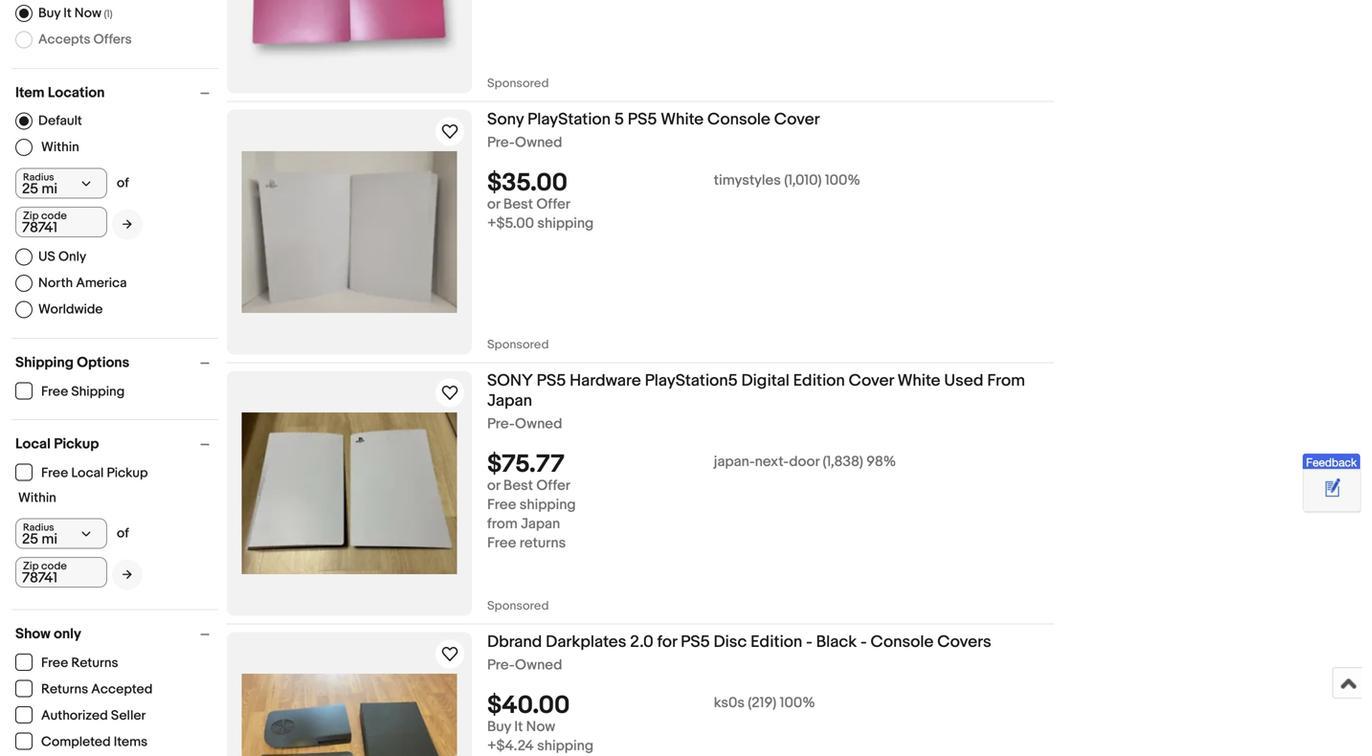Task type: locate. For each thing, give the bounding box(es) containing it.
1 vertical spatial cover
[[849, 371, 894, 391]]

pre- down 'sony'
[[487, 416, 515, 433]]

of up apply within filter image
[[117, 175, 129, 192]]

3 owned from the top
[[515, 657, 562, 674]]

free shipping
[[41, 384, 125, 400]]

cover inside sony ps5 hardware playstation5 digital edition cover white used from japan pre-owned
[[849, 371, 894, 391]]

0 vertical spatial cover
[[774, 110, 820, 130]]

0 horizontal spatial buy
[[38, 5, 60, 21]]

ps5 inside dbrand darkplates 2.0 for ps5 disc edition - black - console covers pre-owned
[[681, 633, 710, 653]]

now
[[74, 5, 102, 21], [526, 719, 555, 736]]

- right black
[[861, 633, 867, 653]]

free down local pickup
[[41, 465, 68, 482]]

1 of from the top
[[117, 175, 129, 192]]

ps5 right for
[[681, 633, 710, 653]]

1 vertical spatial white
[[898, 371, 941, 391]]

watch sony playstation 5 ps5 white console cover image
[[439, 120, 462, 143]]

1 horizontal spatial pickup
[[107, 465, 148, 482]]

it
[[63, 5, 71, 21], [514, 719, 523, 736]]

0 vertical spatial pre-
[[487, 134, 515, 151]]

local
[[15, 436, 51, 453], [71, 465, 104, 482]]

edition
[[793, 371, 845, 391], [751, 633, 803, 653]]

owned down the dbrand
[[515, 657, 562, 674]]

0 vertical spatial white
[[661, 110, 704, 130]]

0 vertical spatial local
[[15, 436, 51, 453]]

cover for $75.77
[[849, 371, 894, 391]]

1 horizontal spatial now
[[526, 719, 555, 736]]

best up from
[[504, 477, 533, 494]]

sony ps5 hardware playstation5 digital edition cover white used from japan pre-owned
[[487, 371, 1026, 433]]

japan-
[[714, 453, 755, 471]]

pre- down the dbrand
[[487, 657, 515, 674]]

returns down free returns link
[[41, 682, 88, 698]]

sony playstation 5 ps5 white console cover link
[[487, 110, 1054, 134]]

1 horizontal spatial 100%
[[825, 172, 861, 189]]

1 or from the top
[[487, 196, 500, 213]]

offer
[[537, 196, 571, 213], [537, 477, 571, 494]]

japan
[[487, 391, 532, 411], [521, 516, 560, 533]]

of up apply within filter icon
[[117, 526, 129, 542]]

cover inside sony playstation 5 ps5 white console cover pre-owned
[[774, 110, 820, 130]]

us only link
[[15, 248, 86, 266]]

0 vertical spatial within
[[41, 139, 79, 156]]

-
[[806, 633, 813, 653], [861, 633, 867, 653]]

(1,010)
[[784, 172, 822, 189]]

1 best from the top
[[504, 196, 533, 213]]

best up +$5.00
[[504, 196, 533, 213]]

digital
[[742, 371, 790, 391]]

authorized seller link
[[15, 707, 147, 724]]

1 vertical spatial it
[[514, 719, 523, 736]]

returns up the returns accepted
[[71, 655, 118, 672]]

0 horizontal spatial white
[[661, 110, 704, 130]]

pre-
[[487, 134, 515, 151], [487, 416, 515, 433], [487, 657, 515, 674]]

pickup
[[54, 436, 99, 453], [107, 465, 148, 482]]

0 vertical spatial console
[[708, 110, 771, 130]]

edition right the digital
[[793, 371, 845, 391]]

(219)
[[748, 695, 777, 712]]

1 pre- from the top
[[487, 134, 515, 151]]

0 vertical spatial returns
[[71, 655, 118, 672]]

or inside timystyles (1,010) 100% or best offer +$5.00 shipping
[[487, 196, 500, 213]]

within down default
[[41, 139, 79, 156]]

0 horizontal spatial now
[[74, 5, 102, 21]]

pre- down sony
[[487, 134, 515, 151]]

+$5.00
[[487, 215, 534, 232]]

ps5
[[628, 110, 657, 130], [537, 371, 566, 391], [681, 633, 710, 653]]

0 horizontal spatial console
[[708, 110, 771, 130]]

owned inside sony ps5 hardware playstation5 digital edition cover white used from japan pre-owned
[[515, 416, 562, 433]]

of
[[117, 175, 129, 192], [117, 526, 129, 542]]

100%
[[825, 172, 861, 189], [780, 695, 816, 712]]

1 vertical spatial of
[[117, 526, 129, 542]]

white right 5
[[661, 110, 704, 130]]

1 vertical spatial pickup
[[107, 465, 148, 482]]

1 horizontal spatial console
[[871, 633, 934, 653]]

100% right (1,010)
[[825, 172, 861, 189]]

2.0
[[630, 633, 654, 653]]

$35.00
[[487, 168, 568, 198]]

2 pre- from the top
[[487, 416, 515, 433]]

sony ps5 hardware playstation5 digital edition cover white used from japan heading
[[487, 371, 1026, 411]]

1 horizontal spatial ps5
[[628, 110, 657, 130]]

2 best from the top
[[504, 477, 533, 494]]

1 vertical spatial now
[[526, 719, 555, 736]]

0 vertical spatial or
[[487, 196, 500, 213]]

0 vertical spatial ps5
[[628, 110, 657, 130]]

0 vertical spatial it
[[63, 5, 71, 21]]

2 horizontal spatial ps5
[[681, 633, 710, 653]]

shipping
[[538, 215, 594, 232], [520, 496, 576, 514], [537, 738, 594, 755]]

owned down playstation
[[515, 134, 562, 151]]

best inside japan-next-door (1,838) 98% or best offer free shipping from japan free returns
[[504, 477, 533, 494]]

buy up accepts
[[38, 5, 60, 21]]

now inside ks0s (219) 100% buy it now +$4.24 shipping
[[526, 719, 555, 736]]

2 owned from the top
[[515, 416, 562, 433]]

0 vertical spatial best
[[504, 196, 533, 213]]

local down local pickup dropdown button
[[71, 465, 104, 482]]

returns inside returns accepted link
[[41, 682, 88, 698]]

ps5 right 'sony'
[[537, 371, 566, 391]]

2 vertical spatial owned
[[515, 657, 562, 674]]

only
[[54, 626, 81, 643]]

0 horizontal spatial local
[[15, 436, 51, 453]]

console
[[708, 110, 771, 130], [871, 633, 934, 653]]

2 or from the top
[[487, 477, 500, 494]]

0 horizontal spatial ps5
[[537, 371, 566, 391]]

free down from
[[487, 535, 516, 552]]

japan right watch sony ps5 hardware playstation5 digital edition cover white used from japan icon
[[487, 391, 532, 411]]

2 of from the top
[[117, 526, 129, 542]]

or
[[487, 196, 500, 213], [487, 477, 500, 494]]

100% right (219)
[[780, 695, 816, 712]]

1 vertical spatial ps5
[[537, 371, 566, 391]]

completed items link
[[15, 733, 149, 751]]

ps5 right 5
[[628, 110, 657, 130]]

1 vertical spatial japan
[[521, 516, 560, 533]]

offer down playstation
[[537, 196, 571, 213]]

owned up $75.77
[[515, 416, 562, 433]]

buy inside ks0s (219) 100% buy it now +$4.24 shipping
[[487, 719, 511, 736]]

0 vertical spatial offer
[[537, 196, 571, 213]]

100% inside ks0s (219) 100% buy it now +$4.24 shipping
[[780, 695, 816, 712]]

shipping right +$5.00
[[538, 215, 594, 232]]

free down show only at bottom left
[[41, 655, 68, 672]]

free for options
[[41, 384, 68, 400]]

for
[[657, 633, 677, 653]]

- left black
[[806, 633, 813, 653]]

buy up +$4.24
[[487, 719, 511, 736]]

1 vertical spatial console
[[871, 633, 934, 653]]

next-
[[755, 453, 789, 471]]

edition right 'disc'
[[751, 633, 803, 653]]

of for free local pickup
[[117, 526, 129, 542]]

cover
[[774, 110, 820, 130], [849, 371, 894, 391]]

door
[[789, 453, 820, 471]]

100% inside timystyles (1,010) 100% or best offer +$5.00 shipping
[[825, 172, 861, 189]]

watch sony ps5 hardware playstation5 digital edition cover white used from japan image
[[439, 382, 462, 405]]

2 vertical spatial pre-
[[487, 657, 515, 674]]

hardware
[[570, 371, 641, 391]]

within down free local pickup link
[[18, 490, 56, 507]]

free
[[41, 384, 68, 400], [41, 465, 68, 482], [487, 496, 516, 514], [487, 535, 516, 552], [41, 655, 68, 672]]

free down shipping options
[[41, 384, 68, 400]]

1 vertical spatial pre-
[[487, 416, 515, 433]]

shipping down options
[[71, 384, 125, 400]]

1 vertical spatial owned
[[515, 416, 562, 433]]

shipping inside ks0s (219) 100% buy it now +$4.24 shipping
[[537, 738, 594, 755]]

1 vertical spatial local
[[71, 465, 104, 482]]

owned
[[515, 134, 562, 151], [515, 416, 562, 433], [515, 657, 562, 674]]

1 vertical spatial or
[[487, 477, 500, 494]]

shipping for $35.00
[[538, 215, 594, 232]]

dbrand darkplates 2.0 for ps5 disc edition - black - console covers pre-owned
[[487, 633, 992, 674]]

white left used
[[898, 371, 941, 391]]

+$4.24
[[487, 738, 534, 755]]

items
[[114, 734, 148, 751]]

1 owned from the top
[[515, 134, 562, 151]]

disc
[[714, 633, 747, 653]]

0 horizontal spatial cover
[[774, 110, 820, 130]]

shipping up returns on the bottom left of page
[[520, 496, 576, 514]]

1 vertical spatial best
[[504, 477, 533, 494]]

0 vertical spatial shipping
[[538, 215, 594, 232]]

or up from
[[487, 477, 500, 494]]

us only
[[38, 249, 86, 265]]

0 horizontal spatial 100%
[[780, 695, 816, 712]]

free returns
[[41, 655, 118, 672]]

console up "timystyles"
[[708, 110, 771, 130]]

0 vertical spatial japan
[[487, 391, 532, 411]]

1 horizontal spatial white
[[898, 371, 941, 391]]

local up free local pickup link
[[15, 436, 51, 453]]

console inside dbrand darkplates 2.0 for ps5 disc edition - black - console covers pre-owned
[[871, 633, 934, 653]]

pre- inside dbrand darkplates 2.0 for ps5 disc edition - black - console covers pre-owned
[[487, 657, 515, 674]]

ps5 inside sony playstation 5 ps5 white console cover pre-owned
[[628, 110, 657, 130]]

console left covers
[[871, 633, 934, 653]]

now up +$4.24
[[526, 719, 555, 736]]

1 horizontal spatial it
[[514, 719, 523, 736]]

0 horizontal spatial pickup
[[54, 436, 99, 453]]

1 vertical spatial 100%
[[780, 695, 816, 712]]

shipping up the free shipping link in the bottom of the page
[[15, 354, 74, 372]]

0 vertical spatial of
[[117, 175, 129, 192]]

3 pre- from the top
[[487, 657, 515, 674]]

1 offer from the top
[[537, 196, 571, 213]]

apply within filter image
[[123, 218, 132, 231]]

from
[[487, 516, 518, 533]]

1 vertical spatial returns
[[41, 682, 88, 698]]

japan inside sony ps5 hardware playstation5 digital edition cover white used from japan pre-owned
[[487, 391, 532, 411]]

1 horizontal spatial buy
[[487, 719, 511, 736]]

shipping options button
[[15, 354, 218, 372]]

now left (1)
[[74, 5, 102, 21]]

shipping
[[15, 354, 74, 372], [71, 384, 125, 400]]

or up +$5.00
[[487, 196, 500, 213]]

playstation 5 ps5 console faceplate cover (cosmic red) - used image
[[242, 0, 457, 79]]

1 vertical spatial shipping
[[520, 496, 576, 514]]

2 vertical spatial ps5
[[681, 633, 710, 653]]

dbrand darkplates 2.0 for ps5 disc edition - black - console covers heading
[[487, 633, 992, 653]]

1 vertical spatial edition
[[751, 633, 803, 653]]

0 vertical spatial 100%
[[825, 172, 861, 189]]

1 horizontal spatial -
[[861, 633, 867, 653]]

pickup down local pickup dropdown button
[[107, 465, 148, 482]]

best inside timystyles (1,010) 100% or best offer +$5.00 shipping
[[504, 196, 533, 213]]

japan up returns on the bottom left of page
[[521, 516, 560, 533]]

0 horizontal spatial -
[[806, 633, 813, 653]]

1 vertical spatial within
[[18, 490, 56, 507]]

shipping down $40.00
[[537, 738, 594, 755]]

best
[[504, 196, 533, 213], [504, 477, 533, 494]]

console inside sony playstation 5 ps5 white console cover pre-owned
[[708, 110, 771, 130]]

1 - from the left
[[806, 633, 813, 653]]

cover up 98%
[[849, 371, 894, 391]]

0 vertical spatial owned
[[515, 134, 562, 151]]

within
[[41, 139, 79, 156], [18, 490, 56, 507]]

shipping inside timystyles (1,010) 100% or best offer +$5.00 shipping
[[538, 215, 594, 232]]

2 vertical spatial shipping
[[537, 738, 594, 755]]

2 offer from the top
[[537, 477, 571, 494]]

japan inside japan-next-door (1,838) 98% or best offer free shipping from japan free returns
[[521, 516, 560, 533]]

offer up returns on the bottom left of page
[[537, 477, 571, 494]]

shipping inside japan-next-door (1,838) 98% or best offer free shipping from japan free returns
[[520, 496, 576, 514]]

None text field
[[15, 207, 107, 237], [15, 557, 107, 588], [15, 207, 107, 237], [15, 557, 107, 588]]

pickup up free local pickup link
[[54, 436, 99, 453]]

it up +$4.24
[[514, 719, 523, 736]]

1 vertical spatial offer
[[537, 477, 571, 494]]

it up accepts
[[63, 5, 71, 21]]

from
[[988, 371, 1026, 391]]

1 horizontal spatial cover
[[849, 371, 894, 391]]

1 vertical spatial buy
[[487, 719, 511, 736]]

0 vertical spatial edition
[[793, 371, 845, 391]]

buy
[[38, 5, 60, 21], [487, 719, 511, 736]]

location
[[48, 84, 105, 101]]

show
[[15, 626, 51, 643]]

shipping for $40.00
[[537, 738, 594, 755]]

cover up (1,010)
[[774, 110, 820, 130]]

2 - from the left
[[861, 633, 867, 653]]



Task type: describe. For each thing, give the bounding box(es) containing it.
offers
[[94, 31, 132, 48]]

item
[[15, 84, 45, 101]]

playstation
[[528, 110, 611, 130]]

north
[[38, 275, 73, 291]]

sony
[[487, 371, 533, 391]]

returns accepted link
[[15, 680, 154, 698]]

ks0s (219) 100% buy it now +$4.24 shipping
[[487, 695, 816, 755]]

free for pickup
[[41, 465, 68, 482]]

0 vertical spatial pickup
[[54, 436, 99, 453]]

$75.77
[[487, 450, 565, 480]]

playstation5
[[645, 371, 738, 391]]

ps5 inside sony ps5 hardware playstation5 digital edition cover white used from japan pre-owned
[[537, 371, 566, 391]]

completed items
[[41, 734, 148, 751]]

$40.00
[[487, 691, 570, 721]]

free up from
[[487, 496, 516, 514]]

returns
[[520, 535, 566, 552]]

pre- inside sony playstation 5 ps5 white console cover pre-owned
[[487, 134, 515, 151]]

(1)
[[104, 8, 113, 20]]

0 vertical spatial shipping
[[15, 354, 74, 372]]

japan-next-door (1,838) 98% or best offer free shipping from japan free returns
[[487, 453, 896, 552]]

accepted
[[91, 682, 153, 698]]

black
[[816, 633, 857, 653]]

dbrand
[[487, 633, 542, 653]]

cover for $35.00
[[774, 110, 820, 130]]

 (1) Items text field
[[102, 8, 113, 20]]

1 horizontal spatial local
[[71, 465, 104, 482]]

0 horizontal spatial it
[[63, 5, 71, 21]]

completed
[[41, 734, 111, 751]]

covers
[[938, 633, 992, 653]]

timystyles
[[714, 172, 781, 189]]

or inside japan-next-door (1,838) 98% or best offer free shipping from japan free returns
[[487, 477, 500, 494]]

accepts offers
[[38, 31, 132, 48]]

show only button
[[15, 626, 218, 643]]

seller
[[111, 708, 146, 724]]

edition inside dbrand darkplates 2.0 for ps5 disc edition - black - console covers pre-owned
[[751, 633, 803, 653]]

watch dbrand darkplates 2.0 for ps5 disc edition - black - console covers image
[[439, 643, 462, 666]]

free returns link
[[15, 654, 119, 672]]

accepts
[[38, 31, 91, 48]]

worldwide link
[[15, 301, 103, 318]]

sony playstation 5 ps5 white console cover image
[[242, 151, 457, 313]]

default link
[[15, 113, 82, 130]]

100% for $35.00
[[825, 172, 861, 189]]

dbrand darkplates 2.0 for ps5 disc edition - black - console covers image
[[242, 674, 457, 756]]

it inside ks0s (219) 100% buy it now +$4.24 shipping
[[514, 719, 523, 736]]

free shipping link
[[15, 383, 126, 400]]

authorized seller
[[41, 708, 146, 724]]

feedback
[[1306, 456, 1357, 469]]

sony ps5 hardware playstation5 digital edition cover white used from japan image
[[242, 413, 457, 575]]

white inside sony playstation 5 ps5 white console cover pre-owned
[[661, 110, 704, 130]]

white inside sony ps5 hardware playstation5 digital edition cover white used from japan pre-owned
[[898, 371, 941, 391]]

returns inside free returns link
[[71, 655, 118, 672]]

show only
[[15, 626, 81, 643]]

dbrand darkplates 2.0 for ps5 disc edition - black - console covers link
[[487, 633, 1054, 657]]

owned inside sony playstation 5 ps5 white console cover pre-owned
[[515, 134, 562, 151]]

used
[[945, 371, 984, 391]]

authorized
[[41, 708, 108, 724]]

shipping options
[[15, 354, 130, 372]]

of for default
[[117, 175, 129, 192]]

ks0s
[[714, 695, 745, 712]]

free for only
[[41, 655, 68, 672]]

darkplates
[[546, 633, 627, 653]]

sony ps5 hardware playstation5 digital edition cover white used from japan link
[[487, 371, 1054, 416]]

returns accepted
[[41, 682, 153, 698]]

sony playstation 5 ps5 white console cover heading
[[487, 110, 820, 130]]

apply within filter image
[[123, 569, 132, 581]]

offer inside timystyles (1,010) 100% or best offer +$5.00 shipping
[[537, 196, 571, 213]]

0 vertical spatial buy
[[38, 5, 60, 21]]

(1,838)
[[823, 453, 864, 471]]

0 vertical spatial now
[[74, 5, 102, 21]]

100% for $40.00
[[780, 695, 816, 712]]

owned inside dbrand darkplates 2.0 for ps5 disc edition - black - console covers pre-owned
[[515, 657, 562, 674]]

pre- inside sony ps5 hardware playstation5 digital edition cover white used from japan pre-owned
[[487, 416, 515, 433]]

north america
[[38, 275, 127, 291]]

local pickup button
[[15, 436, 218, 453]]

worldwide
[[38, 301, 103, 318]]

edition inside sony ps5 hardware playstation5 digital edition cover white used from japan pre-owned
[[793, 371, 845, 391]]

offer inside japan-next-door (1,838) 98% or best offer free shipping from japan free returns
[[537, 477, 571, 494]]

us
[[38, 249, 55, 265]]

1 vertical spatial shipping
[[71, 384, 125, 400]]

north america link
[[15, 275, 127, 292]]

free local pickup link
[[15, 464, 149, 482]]

item location button
[[15, 84, 218, 101]]

sony playstation 5 ps5 white console cover pre-owned
[[487, 110, 820, 151]]

timystyles (1,010) 100% or best offer +$5.00 shipping
[[487, 172, 861, 232]]

america
[[76, 275, 127, 291]]

local pickup
[[15, 436, 99, 453]]

free local pickup
[[41, 465, 148, 482]]

item location
[[15, 84, 105, 101]]

buy it now (1)
[[38, 5, 113, 21]]

only
[[58, 249, 86, 265]]

5
[[615, 110, 624, 130]]

default
[[38, 113, 82, 129]]

sony
[[487, 110, 524, 130]]

options
[[77, 354, 130, 372]]

98%
[[867, 453, 896, 471]]



Task type: vqa. For each thing, say whether or not it's contained in the screenshot.
Dbrand Darkplates 2.0 for PS5 Disc Edition - Black - Console Covers image
yes



